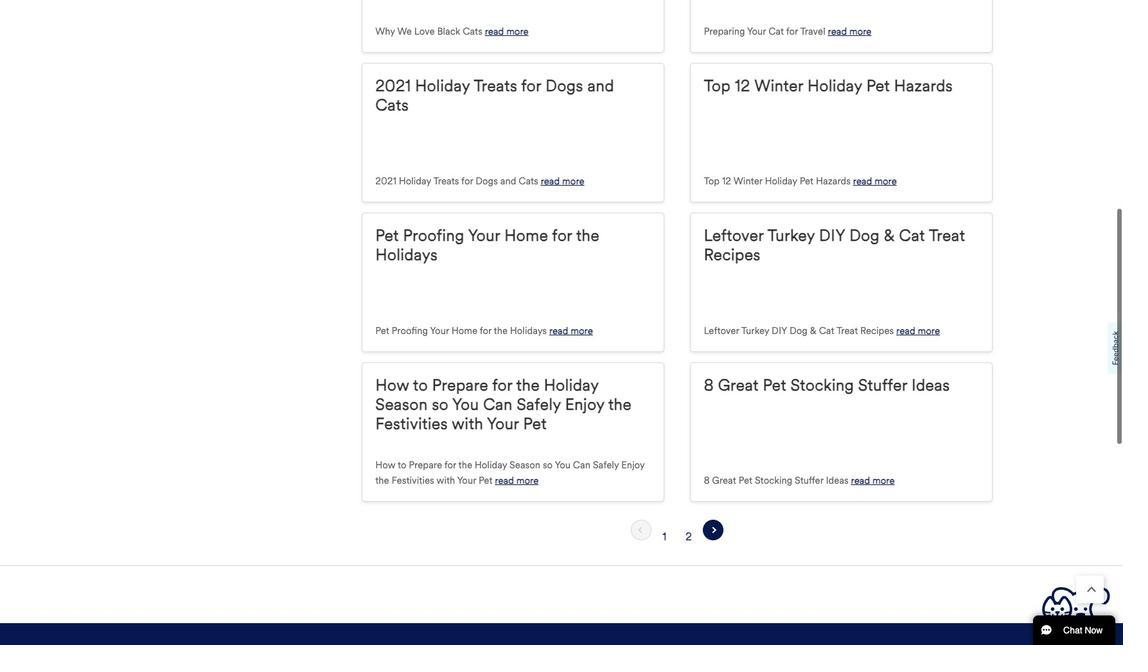 Task type: describe. For each thing, give the bounding box(es) containing it.
2021 holiday treats for dogs and cats
[[376, 76, 614, 115]]

0 vertical spatial so
[[432, 395, 449, 415]]

0 vertical spatial safely
[[517, 395, 561, 415]]

1 horizontal spatial to
[[413, 376, 428, 395]]

pet proofing your home for the holidays read more
[[376, 325, 593, 337]]

treat for leftover turkey diy dog & cat treat recipes
[[929, 226, 966, 246]]

1 horizontal spatial enjoy
[[622, 460, 645, 471]]

1 how to prepare for the holiday season so you can safely enjoy the festivities with your pet from the top
[[376, 376, 632, 434]]

0 vertical spatial festivities
[[376, 414, 448, 434]]

1 vertical spatial so
[[543, 460, 553, 471]]

top for top 12 winter holiday pet hazards read more
[[704, 176, 720, 187]]

0 horizontal spatial you
[[452, 395, 479, 415]]

top 12 winter holiday pet hazards read more
[[704, 176, 897, 187]]

1 vertical spatial prepare
[[409, 460, 442, 471]]

read more link for pet
[[854, 174, 897, 189]]

read more link for dogs
[[541, 174, 585, 189]]

12 for top 12 winter holiday pet hazards read more
[[722, 176, 732, 187]]

for inside pet proofing your home for the holidays
[[552, 226, 572, 246]]

stuffer for 8 great pet stocking stuffer ideas
[[859, 376, 908, 395]]

winter for top 12 winter holiday pet hazards
[[755, 76, 804, 96]]

and for 2021 holiday treats for dogs and cats
[[588, 76, 614, 96]]

1 vertical spatial can
[[573, 460, 591, 471]]

stuffer for 8 great pet stocking stuffer ideas read more
[[795, 475, 824, 487]]

why we love black cats read more
[[376, 26, 529, 37]]

we
[[398, 26, 412, 37]]

stocking for 8 great pet stocking stuffer ideas
[[791, 376, 854, 395]]

cats for 2021 holiday treats for dogs and cats
[[376, 95, 409, 115]]

0 horizontal spatial cat
[[769, 26, 784, 37]]

& for leftover turkey diy dog & cat treat recipes read more
[[810, 325, 817, 337]]

leftover turkey diy dog & cat treat recipes read more
[[704, 325, 940, 337]]

turkey for leftover turkey diy dog & cat treat recipes read more
[[742, 325, 770, 337]]

top 12 winter holiday pet hazards
[[704, 76, 953, 96]]

home for pet proofing your home for the holidays read more
[[452, 325, 478, 337]]

holiday inside 2021 holiday treats for dogs and cats
[[415, 76, 470, 96]]

diy for leftover turkey diy dog & cat treat recipes
[[819, 226, 846, 246]]

pet inside pet proofing your home for the holidays
[[376, 226, 399, 246]]

preparing your cat for travel read more
[[704, 26, 872, 37]]

read more link for the
[[495, 473, 539, 489]]

1 link
[[654, 527, 675, 548]]

cat for leftover turkey diy dog & cat treat recipes
[[900, 226, 926, 246]]

stocking for 8 great pet stocking stuffer ideas read more
[[755, 475, 793, 487]]

love
[[414, 26, 435, 37]]

recipes for leftover turkey diy dog & cat treat recipes read more
[[861, 325, 894, 337]]

8 for 8 great pet stocking stuffer ideas
[[704, 376, 714, 395]]

preparing
[[704, 26, 745, 37]]

1 horizontal spatial safely
[[593, 460, 619, 471]]

top for top 12 winter holiday pet hazards
[[704, 76, 731, 96]]

great for 8 great pet stocking stuffer ideas read more
[[712, 475, 737, 487]]

hazards for top 12 winter holiday pet hazards read more
[[816, 176, 851, 187]]

0 horizontal spatial enjoy
[[565, 395, 605, 415]]

and for 2021 holiday treats for dogs and cats read more
[[501, 176, 516, 187]]

dogs for 2021 holiday treats for dogs and cats
[[546, 76, 583, 96]]

2021 for 2021 holiday treats for dogs and cats
[[376, 76, 411, 96]]

1 horizontal spatial season
[[510, 460, 541, 471]]



Task type: vqa. For each thing, say whether or not it's contained in the screenshot.
the *exclusions apply
no



Task type: locate. For each thing, give the bounding box(es) containing it.
1 horizontal spatial hazards
[[895, 76, 953, 96]]

1 vertical spatial stocking
[[755, 475, 793, 487]]

diy
[[819, 226, 846, 246], [772, 325, 787, 337]]

8 for 8 great pet stocking stuffer ideas read more
[[704, 475, 710, 487]]

2 leftover from the top
[[704, 325, 739, 337]]

2 2021 from the top
[[376, 176, 397, 187]]

1 vertical spatial 12
[[722, 176, 732, 187]]

and
[[588, 76, 614, 96], [501, 176, 516, 187]]

recipes
[[704, 245, 761, 265], [861, 325, 894, 337]]

safely
[[517, 395, 561, 415], [593, 460, 619, 471]]

0 vertical spatial to
[[413, 376, 428, 395]]

cat inside leftover turkey diy dog & cat treat recipes
[[900, 226, 926, 246]]

the inside pet proofing your home for the holidays
[[576, 226, 600, 246]]

home inside pet proofing your home for the holidays
[[505, 226, 548, 246]]

cat
[[769, 26, 784, 37], [900, 226, 926, 246], [819, 325, 835, 337]]

2021 for 2021 holiday treats for dogs and cats read more
[[376, 176, 397, 187]]

0 vertical spatial proofing
[[403, 226, 465, 246]]

12 for top 12 winter holiday pet hazards
[[735, 76, 751, 96]]

8 great pet stocking stuffer ideas read more
[[704, 475, 895, 487]]

holidays inside pet proofing your home for the holidays
[[376, 245, 438, 265]]

the
[[576, 226, 600, 246], [494, 325, 508, 337], [517, 376, 540, 395], [609, 395, 632, 415], [459, 460, 472, 471], [376, 475, 389, 487]]

0 vertical spatial season
[[376, 395, 428, 415]]

0 vertical spatial with
[[452, 414, 483, 434]]

season
[[376, 395, 428, 415], [510, 460, 541, 471]]

1 horizontal spatial holidays
[[510, 325, 547, 337]]

1 8 from the top
[[704, 376, 714, 395]]

1 horizontal spatial you
[[555, 460, 571, 471]]

1 vertical spatial how
[[376, 460, 396, 471]]

winter
[[755, 76, 804, 96], [734, 176, 763, 187]]

0 horizontal spatial home
[[452, 325, 478, 337]]

2 horizontal spatial cats
[[519, 176, 539, 187]]

0 horizontal spatial and
[[501, 176, 516, 187]]

festivities
[[376, 414, 448, 434], [392, 475, 434, 487]]

stocking
[[791, 376, 854, 395], [755, 475, 793, 487]]

dog
[[850, 226, 880, 246], [790, 325, 808, 337]]

holidays for pet proofing your home for the holidays
[[376, 245, 438, 265]]

0 vertical spatial hazards
[[895, 76, 953, 96]]

1 vertical spatial leftover
[[704, 325, 739, 337]]

read more
[[495, 475, 539, 487]]

turkey
[[768, 226, 815, 246], [742, 325, 770, 337]]

so
[[432, 395, 449, 415], [543, 460, 553, 471]]

2 8 from the top
[[704, 475, 710, 487]]

1 horizontal spatial dog
[[850, 226, 880, 246]]

with
[[452, 414, 483, 434], [437, 475, 455, 487]]

2021
[[376, 76, 411, 96], [376, 176, 397, 187]]

0 vertical spatial 12
[[735, 76, 751, 96]]

1 vertical spatial recipes
[[861, 325, 894, 337]]

and inside 2021 holiday treats for dogs and cats
[[588, 76, 614, 96]]

ideas for 8 great pet stocking stuffer ideas
[[912, 376, 950, 395]]

1 vertical spatial turkey
[[742, 325, 770, 337]]

1 how from the top
[[376, 376, 409, 395]]

1 vertical spatial hazards
[[816, 176, 851, 187]]

holidays for pet proofing your home for the holidays read more
[[510, 325, 547, 337]]

travel
[[801, 26, 826, 37]]

0 vertical spatial you
[[452, 395, 479, 415]]

12
[[735, 76, 751, 96], [722, 176, 732, 187]]

treat inside leftover turkey diy dog & cat treat recipes
[[929, 226, 966, 246]]

can
[[483, 395, 513, 415], [573, 460, 591, 471]]

1 vertical spatial dog
[[790, 325, 808, 337]]

0 vertical spatial 2021
[[376, 76, 411, 96]]

0 horizontal spatial safely
[[517, 395, 561, 415]]

1 vertical spatial 2021
[[376, 176, 397, 187]]

0 vertical spatial holidays
[[376, 245, 438, 265]]

2 how to prepare for the holiday season so you can safely enjoy the festivities with your pet from the top
[[376, 460, 645, 487]]

0 vertical spatial great
[[718, 376, 759, 395]]

2 vertical spatial cat
[[819, 325, 835, 337]]

ideas for 8 great pet stocking stuffer ideas read more
[[826, 475, 849, 487]]

treats for 2021 holiday treats for dogs and cats read more
[[434, 176, 459, 187]]

0 vertical spatial &
[[884, 226, 895, 246]]

treats inside 2021 holiday treats for dogs and cats
[[474, 76, 517, 96]]

1 horizontal spatial home
[[505, 226, 548, 246]]

read more link for stuffer
[[851, 473, 895, 489]]

1 horizontal spatial recipes
[[861, 325, 894, 337]]

1 vertical spatial with
[[437, 475, 455, 487]]

read more link
[[485, 24, 529, 39], [828, 24, 872, 39], [541, 174, 585, 189], [854, 174, 897, 189], [550, 323, 593, 339], [897, 323, 940, 339], [495, 473, 539, 489], [851, 473, 895, 489]]

1 vertical spatial top
[[704, 176, 720, 187]]

0 vertical spatial top
[[704, 76, 731, 96]]

how to prepare for the holiday season so you can safely enjoy the festivities with your pet
[[376, 376, 632, 434], [376, 460, 645, 487]]

0 vertical spatial stocking
[[791, 376, 854, 395]]

diy for leftover turkey diy dog & cat treat recipes read more
[[772, 325, 787, 337]]

hazards for top 12 winter holiday pet hazards
[[895, 76, 953, 96]]

for
[[787, 26, 798, 37], [521, 76, 542, 96], [462, 176, 473, 187], [552, 226, 572, 246], [480, 325, 492, 337], [493, 376, 513, 395], [445, 460, 456, 471]]

0 vertical spatial cats
[[463, 26, 483, 37]]

read more link for &
[[897, 323, 940, 339]]

prepare
[[432, 376, 489, 395], [409, 460, 442, 471]]

enjoy
[[565, 395, 605, 415], [622, 460, 645, 471]]

2 top from the top
[[704, 176, 720, 187]]

0 horizontal spatial treats
[[434, 176, 459, 187]]

leftover inside leftover turkey diy dog & cat treat recipes
[[704, 226, 764, 246]]

proofing
[[403, 226, 465, 246], [392, 325, 428, 337]]

why
[[376, 26, 395, 37]]

to
[[413, 376, 428, 395], [398, 460, 407, 471]]

dog for leftover turkey diy dog & cat treat recipes
[[850, 226, 880, 246]]

0 vertical spatial treat
[[929, 226, 966, 246]]

0 horizontal spatial season
[[376, 395, 428, 415]]

0 vertical spatial 8
[[704, 376, 714, 395]]

1
[[663, 530, 667, 544]]

read
[[485, 26, 504, 37], [828, 26, 847, 37], [541, 176, 560, 187], [854, 176, 873, 187], [550, 325, 569, 337], [897, 325, 916, 337], [495, 475, 514, 487], [851, 475, 871, 487]]

0 vertical spatial treats
[[474, 76, 517, 96]]

1 vertical spatial festivities
[[392, 475, 434, 487]]

turkey for leftover turkey diy dog & cat treat recipes
[[768, 226, 815, 246]]

0 vertical spatial home
[[505, 226, 548, 246]]

1 horizontal spatial can
[[573, 460, 591, 471]]

treats
[[474, 76, 517, 96], [434, 176, 459, 187]]

treat
[[929, 226, 966, 246], [837, 325, 858, 337]]

1 vertical spatial diy
[[772, 325, 787, 337]]

hazards
[[895, 76, 953, 96], [816, 176, 851, 187]]

1 horizontal spatial so
[[543, 460, 553, 471]]

0 vertical spatial ideas
[[912, 376, 950, 395]]

2 horizontal spatial cat
[[900, 226, 926, 246]]

turkey inside leftover turkey diy dog & cat treat recipes
[[768, 226, 815, 246]]

recipes inside leftover turkey diy dog & cat treat recipes
[[704, 245, 761, 265]]

1 vertical spatial you
[[555, 460, 571, 471]]

1 top from the top
[[704, 76, 731, 96]]

&
[[884, 226, 895, 246], [810, 325, 817, 337]]

more
[[507, 26, 529, 37], [850, 26, 872, 37], [563, 176, 585, 187], [875, 176, 897, 187], [571, 325, 593, 337], [918, 325, 940, 337], [517, 475, 539, 487], [873, 475, 895, 487]]

8
[[704, 376, 714, 395], [704, 475, 710, 487]]

1 horizontal spatial dogs
[[546, 76, 583, 96]]

0 horizontal spatial dog
[[790, 325, 808, 337]]

0 vertical spatial winter
[[755, 76, 804, 96]]

1 horizontal spatial stuffer
[[859, 376, 908, 395]]

dogs
[[546, 76, 583, 96], [476, 176, 498, 187]]

leftover for leftover turkey diy dog & cat treat recipes
[[704, 226, 764, 246]]

dogs for 2021 holiday treats for dogs and cats read more
[[476, 176, 498, 187]]

leftover for leftover turkey diy dog & cat treat recipes read more
[[704, 325, 739, 337]]

0 horizontal spatial diy
[[772, 325, 787, 337]]

0 vertical spatial and
[[588, 76, 614, 96]]

0 horizontal spatial to
[[398, 460, 407, 471]]

ideas
[[912, 376, 950, 395], [826, 475, 849, 487]]

1 vertical spatial 8
[[704, 475, 710, 487]]

dog inside leftover turkey diy dog & cat treat recipes
[[850, 226, 880, 246]]

your
[[747, 26, 766, 37], [468, 226, 500, 246], [430, 325, 449, 337], [487, 414, 519, 434], [457, 475, 476, 487]]

1 horizontal spatial &
[[884, 226, 895, 246]]

2
[[686, 530, 692, 544]]

1 horizontal spatial cats
[[463, 26, 483, 37]]

holidays
[[376, 245, 438, 265], [510, 325, 547, 337]]

treats for 2021 holiday treats for dogs and cats
[[474, 76, 517, 96]]

1 vertical spatial stuffer
[[795, 475, 824, 487]]

2 how from the top
[[376, 460, 396, 471]]

0 horizontal spatial holidays
[[376, 245, 438, 265]]

2021 inside 2021 holiday treats for dogs and cats
[[376, 76, 411, 96]]

dog for leftover turkey diy dog & cat treat recipes read more
[[790, 325, 808, 337]]

treat for leftover turkey diy dog & cat treat recipes read more
[[837, 325, 858, 337]]

1 vertical spatial ideas
[[826, 475, 849, 487]]

0 horizontal spatial so
[[432, 395, 449, 415]]

1 horizontal spatial treat
[[929, 226, 966, 246]]

home
[[505, 226, 548, 246], [452, 325, 478, 337]]

leftover turkey diy dog & cat treat recipes
[[704, 226, 966, 265]]

& inside leftover turkey diy dog & cat treat recipes
[[884, 226, 895, 246]]

0 horizontal spatial treat
[[837, 325, 858, 337]]

how
[[376, 376, 409, 395], [376, 460, 396, 471]]

your inside pet proofing your home for the holidays
[[468, 226, 500, 246]]

winter for top 12 winter holiday pet hazards read more
[[734, 176, 763, 187]]

home for pet proofing your home for the holidays
[[505, 226, 548, 246]]

0 vertical spatial leftover
[[704, 226, 764, 246]]

proofing inside pet proofing your home for the holidays
[[403, 226, 465, 246]]

0 horizontal spatial dogs
[[476, 176, 498, 187]]

1 vertical spatial enjoy
[[622, 460, 645, 471]]

recipes for leftover turkey diy dog & cat treat recipes
[[704, 245, 761, 265]]

1 horizontal spatial 12
[[735, 76, 751, 96]]

8 great pet stocking stuffer ideas
[[704, 376, 950, 395]]

cats
[[463, 26, 483, 37], [376, 95, 409, 115], [519, 176, 539, 187]]

0 horizontal spatial stuffer
[[795, 475, 824, 487]]

1 horizontal spatial cat
[[819, 325, 835, 337]]

you
[[452, 395, 479, 415], [555, 460, 571, 471]]

& for leftover turkey diy dog & cat treat recipes
[[884, 226, 895, 246]]

pet proofing your home for the holidays
[[376, 226, 600, 265]]

top
[[704, 76, 731, 96], [704, 176, 720, 187]]

1 vertical spatial &
[[810, 325, 817, 337]]

diy inside leftover turkey diy dog & cat treat recipes
[[819, 226, 846, 246]]

1 vertical spatial and
[[501, 176, 516, 187]]

black
[[437, 26, 461, 37]]

0 vertical spatial prepare
[[432, 376, 489, 395]]

1 vertical spatial holidays
[[510, 325, 547, 337]]

0 vertical spatial dog
[[850, 226, 880, 246]]

0 vertical spatial turkey
[[768, 226, 815, 246]]

read more link for for
[[550, 323, 593, 339]]

proofing for pet proofing your home for the holidays
[[403, 226, 465, 246]]

great
[[718, 376, 759, 395], [712, 475, 737, 487]]

0 horizontal spatial &
[[810, 325, 817, 337]]

holiday
[[415, 76, 470, 96], [808, 76, 863, 96], [399, 176, 431, 187], [765, 176, 798, 187], [544, 376, 599, 395], [475, 460, 507, 471]]

1 vertical spatial treats
[[434, 176, 459, 187]]

2021 holiday treats for dogs and cats read more
[[376, 176, 585, 187]]

0 vertical spatial stuffer
[[859, 376, 908, 395]]

2 link
[[677, 527, 701, 548]]

for inside 2021 holiday treats for dogs and cats
[[521, 76, 542, 96]]

0 vertical spatial dogs
[[546, 76, 583, 96]]

1 vertical spatial dogs
[[476, 176, 498, 187]]

1 2021 from the top
[[376, 76, 411, 96]]

0 horizontal spatial hazards
[[816, 176, 851, 187]]

stuffer
[[859, 376, 908, 395], [795, 475, 824, 487]]

dogs inside 2021 holiday treats for dogs and cats
[[546, 76, 583, 96]]

proofing for pet proofing your home for the holidays read more
[[392, 325, 428, 337]]

great for 8 great pet stocking stuffer ideas
[[718, 376, 759, 395]]

0 vertical spatial recipes
[[704, 245, 761, 265]]

0 horizontal spatial ideas
[[826, 475, 849, 487]]

2 vertical spatial cats
[[519, 176, 539, 187]]

0 vertical spatial enjoy
[[565, 395, 605, 415]]

leftover
[[704, 226, 764, 246], [704, 325, 739, 337]]

cat for leftover turkey diy dog & cat treat recipes read more
[[819, 325, 835, 337]]

cats inside 2021 holiday treats for dogs and cats
[[376, 95, 409, 115]]

pet
[[867, 76, 890, 96], [800, 176, 814, 187], [376, 226, 399, 246], [376, 325, 389, 337], [763, 376, 787, 395], [523, 414, 547, 434], [479, 475, 493, 487], [739, 475, 753, 487]]

1 leftover from the top
[[704, 226, 764, 246]]

1 vertical spatial winter
[[734, 176, 763, 187]]

1 vertical spatial home
[[452, 325, 478, 337]]

0 vertical spatial can
[[483, 395, 513, 415]]

0 vertical spatial how to prepare for the holiday season so you can safely enjoy the festivities with your pet
[[376, 376, 632, 434]]

cats for 2021 holiday treats for dogs and cats read more
[[519, 176, 539, 187]]



